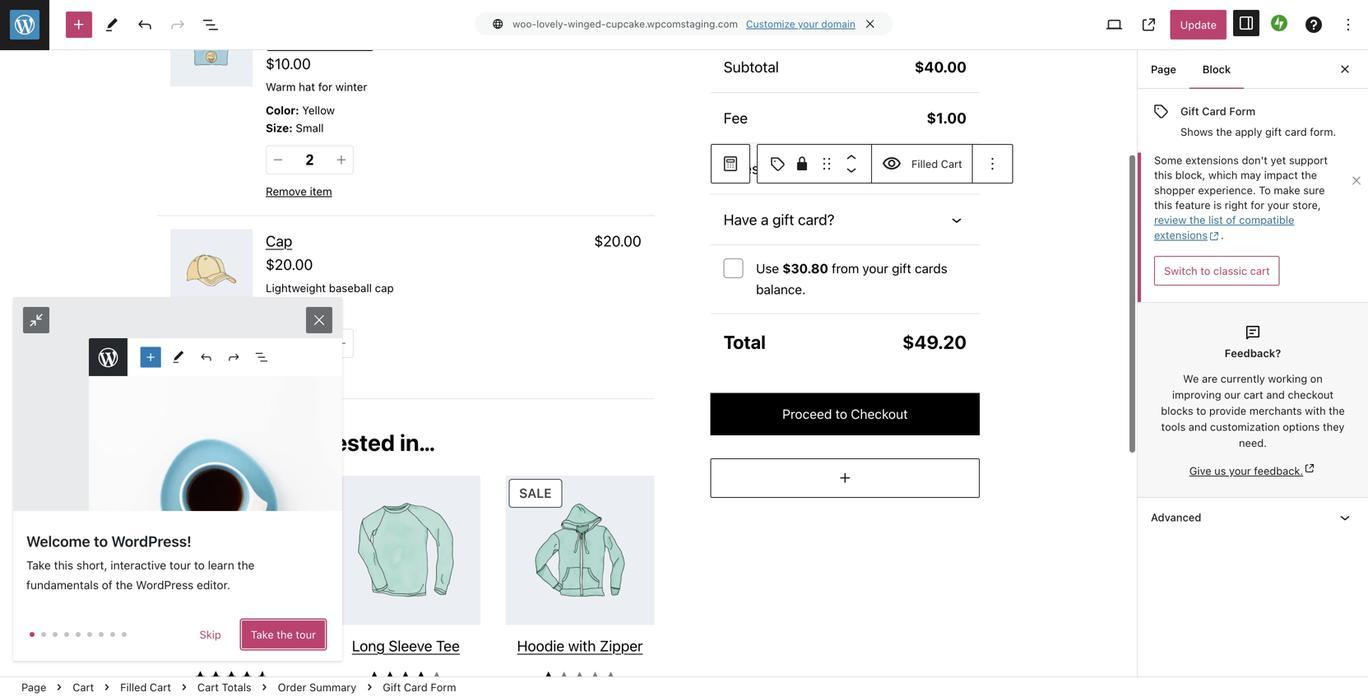 Task type: describe. For each thing, give the bounding box(es) containing it.
classic
[[1214, 265, 1248, 277]]

right
[[1225, 199, 1248, 211]]

cart button
[[66, 677, 101, 697]]

compatible
[[1240, 214, 1295, 226]]

order summary
[[278, 681, 357, 693]]

filled cart button
[[877, 144, 968, 184]]

advanced button
[[1138, 498, 1369, 537]]

need.
[[1240, 437, 1267, 449]]

review
[[1155, 214, 1187, 226]]

give
[[1190, 464, 1212, 477]]

impact
[[1265, 169, 1299, 181]]

block
[[1203, 63, 1231, 75]]

to inside button
[[1201, 265, 1211, 277]]

cart left filled cart button
[[73, 681, 94, 693]]

with
[[1306, 404, 1326, 417]]

give us your feedback.
[[1190, 464, 1304, 477]]

lovely-
[[537, 18, 568, 30]]

0 horizontal spatial page button
[[15, 677, 53, 697]]

cart left totals
[[197, 681, 219, 693]]

review the list of compatible extensions
[[1155, 214, 1295, 241]]

customize your domain button
[[746, 18, 856, 30]]

extensions inside some extensions don't yet support this block, which may impact the shopper experience. to make sure this feature is right for your store,
[[1186, 154, 1239, 166]]

to inside we are currently working on improving our cart and checkout blocks to provide merchants with the tools and customization options they need.
[[1197, 404, 1207, 417]]

list
[[1209, 214, 1224, 226]]

don't
[[1242, 154, 1268, 166]]

cart totals button
[[191, 677, 258, 697]]

order summary button
[[271, 677, 363, 697]]

advanced
[[1151, 511, 1202, 523]]

improving
[[1173, 388, 1222, 401]]

card inside block breadcrumb list
[[404, 681, 428, 693]]

your inside some extensions don't yet support this block, which may impact the shopper experience. to make sure this feature is right for your store,
[[1268, 199, 1290, 211]]

woo-lovely-winged-cupcake.wpcomstaging.com customize your domain
[[513, 18, 856, 30]]

minimize tour image
[[26, 310, 43, 330]]

form.
[[1311, 126, 1337, 138]]

feedback?
[[1225, 347, 1282, 359]]

0 vertical spatial page
[[1151, 63, 1177, 75]]

they
[[1324, 420, 1345, 433]]

review the list of compatible extensions link
[[1155, 214, 1295, 243]]

switch
[[1165, 265, 1198, 277]]

0 vertical spatial this
[[1155, 169, 1173, 181]]

gift card form inside block breadcrumb list
[[383, 681, 456, 693]]

extensions inside review the list of compatible extensions
[[1155, 229, 1208, 241]]

are
[[1203, 372, 1218, 385]]

yet
[[1271, 154, 1287, 166]]

wordpress!
[[111, 532, 192, 550]]

tour media image
[[13, 297, 342, 511]]

welcome to wordpress!
[[26, 532, 192, 550]]

.
[[1221, 229, 1225, 241]]

tour inside button
[[296, 628, 316, 641]]

experience.
[[1199, 184, 1257, 196]]

take for take this short, interactive tour to learn the fundamentals of the wordpress editor.
[[26, 558, 51, 572]]

filled cart inside button
[[120, 681, 171, 693]]

block button
[[1190, 49, 1245, 89]]

settings image
[[1237, 13, 1257, 33]]

blocks
[[1162, 404, 1194, 417]]

domain
[[822, 18, 856, 30]]

shows
[[1181, 126, 1214, 138]]

take for take the tour
[[251, 628, 274, 641]]

0 vertical spatial gift card form
[[1181, 105, 1256, 117]]

on
[[1311, 372, 1323, 385]]

summary
[[310, 681, 357, 693]]

help image
[[1305, 15, 1324, 35]]

options image
[[983, 154, 1003, 174]]

the left apply
[[1217, 126, 1233, 138]]

view page image
[[1140, 15, 1159, 35]]

shows the apply gift card form.
[[1181, 126, 1337, 138]]

is
[[1214, 199, 1222, 211]]

some
[[1155, 154, 1183, 166]]

merchants
[[1250, 404, 1303, 417]]

the inside button
[[277, 628, 293, 641]]

unlock image
[[793, 154, 812, 174]]

switch to classic cart button
[[1155, 256, 1280, 286]]

feedback.
[[1255, 464, 1304, 477]]

cart inside button
[[1251, 265, 1271, 277]]

interactive
[[111, 558, 166, 572]]

fundamentals
[[26, 578, 99, 592]]

1 vertical spatial and
[[1189, 420, 1208, 433]]

us
[[1215, 464, 1227, 477]]

tour inside take this short, interactive tour to learn the fundamentals of the wordpress editor.
[[170, 558, 191, 572]]

wordpress
[[136, 578, 194, 592]]

make
[[1274, 184, 1301, 196]]

redo image
[[168, 15, 188, 35]]

view image
[[1105, 15, 1125, 35]]

currently
[[1221, 372, 1266, 385]]

give us your feedback. link
[[1190, 462, 1317, 477]]

options image
[[1339, 15, 1359, 35]]

cart inside we are currently working on improving our cart and checkout blocks to provide merchants with the tools and customization options they need.
[[1244, 388, 1264, 401]]

feature
[[1176, 199, 1211, 211]]

tools image
[[102, 15, 122, 34]]

store,
[[1293, 199, 1322, 211]]

filled cart inside dropdown button
[[912, 158, 963, 170]]

the inside we are currently working on improving our cart and checkout blocks to provide merchants with the tools and customization options they need.
[[1329, 404, 1346, 417]]

0 vertical spatial form
[[1230, 105, 1256, 117]]

to up short,
[[94, 532, 108, 550]]

options
[[1283, 420, 1321, 433]]

filled cart button
[[114, 677, 178, 697]]

cart totals
[[197, 681, 252, 693]]

of inside review the list of compatible extensions
[[1227, 214, 1237, 226]]

1 horizontal spatial page button
[[1138, 49, 1190, 89]]

short,
[[76, 558, 107, 572]]

0 vertical spatial your
[[798, 18, 819, 30]]



Task type: vqa. For each thing, say whether or not it's contained in the screenshot.
'provide'
yes



Task type: locate. For each thing, give the bounding box(es) containing it.
sure
[[1304, 184, 1326, 196]]

0 vertical spatial filled cart
[[912, 158, 963, 170]]

your left domain
[[798, 18, 819, 30]]

skip button
[[190, 620, 231, 649]]

1 horizontal spatial page
[[1151, 63, 1177, 75]]

switch to classic cart
[[1165, 265, 1271, 277]]

cart inside dropdown button
[[941, 158, 963, 170]]

tab list containing page
[[1138, 49, 1245, 89]]

this down the some
[[1155, 169, 1173, 181]]

learn
[[208, 558, 234, 572]]

to right switch
[[1201, 265, 1211, 277]]

the up order
[[277, 628, 293, 641]]

0 vertical spatial of
[[1227, 214, 1237, 226]]

0 horizontal spatial and
[[1189, 420, 1208, 433]]

your
[[798, 18, 819, 30], [1268, 199, 1290, 211], [1230, 464, 1252, 477]]

the inside some extensions don't yet support this block, which may impact the shopper experience. to make sure this feature is right for your store,
[[1302, 169, 1318, 181]]

0 horizontal spatial page
[[21, 681, 46, 693]]

take the tour button
[[241, 620, 326, 649]]

gift up shows
[[1181, 105, 1200, 117]]

your right us at the right of the page
[[1230, 464, 1252, 477]]

page inside block breadcrumb list
[[21, 681, 46, 693]]

cart down 'currently'
[[1244, 388, 1264, 401]]

1 vertical spatial filled cart
[[120, 681, 171, 693]]

woo-
[[513, 18, 537, 30]]

filled inside button
[[120, 681, 147, 693]]

0 horizontal spatial filled
[[120, 681, 147, 693]]

1 vertical spatial this
[[1155, 199, 1173, 211]]

2 vertical spatial your
[[1230, 464, 1252, 477]]

0 vertical spatial page button
[[1138, 49, 1190, 89]]

order
[[278, 681, 307, 693]]

editor content region
[[0, 50, 1137, 677]]

0 horizontal spatial filled cart
[[120, 681, 171, 693]]

gift
[[1181, 105, 1200, 117], [383, 681, 401, 693]]

document overview image
[[201, 15, 221, 35]]

page button down the 'view page' icon
[[1138, 49, 1190, 89]]

for
[[1251, 199, 1265, 211]]

this
[[1155, 169, 1173, 181], [1155, 199, 1173, 211], [54, 558, 73, 572]]

1 vertical spatial of
[[102, 578, 113, 592]]

jetpack image
[[1272, 15, 1288, 31]]

0 vertical spatial take
[[26, 558, 51, 572]]

move up image
[[842, 148, 862, 168]]

may
[[1241, 169, 1262, 181]]

your down make
[[1268, 199, 1290, 211]]

block breadcrumb list
[[0, 677, 478, 697]]

1 horizontal spatial gift
[[1181, 105, 1200, 117]]

cart left options icon
[[941, 158, 963, 170]]

1 vertical spatial page
[[21, 681, 46, 693]]

the
[[1217, 126, 1233, 138], [1302, 169, 1318, 181], [1190, 214, 1206, 226], [1329, 404, 1346, 417], [238, 558, 255, 572], [116, 578, 133, 592], [277, 628, 293, 641]]

take this short, interactive tour to learn the fundamentals of the wordpress editor.
[[26, 558, 255, 592]]

close settings image
[[1336, 59, 1356, 79]]

undo image
[[135, 15, 155, 35]]

take the tour
[[251, 628, 316, 641]]

of down short,
[[102, 578, 113, 592]]

your inside the give us your feedback. link
[[1230, 464, 1252, 477]]

0 horizontal spatial form
[[431, 681, 456, 693]]

update button
[[1171, 10, 1227, 40]]

totals
[[222, 681, 252, 693]]

1 vertical spatial gift
[[383, 681, 401, 693]]

cupcake.wpcomstaging.com
[[606, 18, 738, 30]]

1 horizontal spatial gift card form
[[1181, 105, 1256, 117]]

the down interactive
[[116, 578, 133, 592]]

0 horizontal spatial take
[[26, 558, 51, 572]]

extensions up which
[[1186, 154, 1239, 166]]

tour up wordpress
[[170, 558, 191, 572]]

customization
[[1211, 420, 1281, 433]]

filled left options icon
[[912, 158, 938, 170]]

skip
[[200, 628, 221, 641]]

0 vertical spatial and
[[1267, 388, 1285, 401]]

2 horizontal spatial your
[[1268, 199, 1290, 211]]

0 vertical spatial card
[[1203, 105, 1227, 117]]

1 vertical spatial your
[[1268, 199, 1290, 211]]

filled cart left options icon
[[912, 158, 963, 170]]

page button
[[1138, 49, 1190, 89], [15, 677, 53, 697]]

2 vertical spatial this
[[54, 558, 73, 572]]

apply
[[1236, 126, 1263, 138]]

card
[[1285, 126, 1308, 138]]

to left the learn
[[194, 558, 205, 572]]

the inside review the list of compatible extensions
[[1190, 214, 1206, 226]]

tools
[[1162, 420, 1186, 433]]

1 vertical spatial take
[[251, 628, 274, 641]]

cart down pagination control element
[[150, 681, 171, 693]]

checkout
[[1288, 388, 1334, 401]]

the right the learn
[[238, 558, 255, 572]]

of inside take this short, interactive tour to learn the fundamentals of the wordpress editor.
[[102, 578, 113, 592]]

1 horizontal spatial take
[[251, 628, 274, 641]]

and right tools
[[1189, 420, 1208, 433]]

of
[[1227, 214, 1237, 226], [102, 578, 113, 592]]

tab list
[[1138, 49, 1245, 89]]

support
[[1290, 154, 1328, 166]]

card
[[1203, 105, 1227, 117], [404, 681, 428, 693]]

which
[[1209, 169, 1238, 181]]

pagination control element
[[26, 620, 329, 649]]

this up the review
[[1155, 199, 1173, 211]]

1 vertical spatial tour
[[296, 628, 316, 641]]

0 horizontal spatial tour
[[170, 558, 191, 572]]

to
[[1201, 265, 1211, 277], [1197, 404, 1207, 417], [94, 532, 108, 550], [194, 558, 205, 572]]

cart
[[1251, 265, 1271, 277], [1244, 388, 1264, 401]]

cart right the classic
[[1251, 265, 1271, 277]]

our
[[1225, 388, 1241, 401]]

update
[[1181, 19, 1217, 31]]

to
[[1260, 184, 1271, 196]]

tour
[[170, 558, 191, 572], [296, 628, 316, 641]]

filled
[[912, 158, 938, 170], [120, 681, 147, 693]]

to down improving at the right bottom
[[1197, 404, 1207, 417]]

tour up order summary button
[[296, 628, 316, 641]]

we are currently working on improving our cart and checkout blocks to provide merchants with the tools and customization options they need.
[[1162, 372, 1346, 449]]

page left "cart" button
[[21, 681, 46, 693]]

1 vertical spatial form
[[431, 681, 456, 693]]

extensions
[[1186, 154, 1239, 166], [1155, 229, 1208, 241]]

close image
[[1351, 174, 1364, 187]]

0 vertical spatial gift
[[1181, 105, 1200, 117]]

this up fundamentals
[[54, 558, 73, 572]]

of right list
[[1227, 214, 1237, 226]]

block,
[[1176, 169, 1206, 181]]

1 vertical spatial filled
[[120, 681, 147, 693]]

move down image
[[842, 160, 862, 179]]

1 horizontal spatial of
[[1227, 214, 1237, 226]]

1 horizontal spatial filled cart
[[912, 158, 963, 170]]

customize
[[746, 18, 796, 30]]

gift right the summary
[[383, 681, 401, 693]]

close tour image
[[311, 310, 328, 330]]

1 vertical spatial page button
[[15, 677, 53, 697]]

filled inside dropdown button
[[912, 158, 938, 170]]

shopper
[[1155, 184, 1196, 196]]

0 vertical spatial cart
[[1251, 265, 1271, 277]]

take inside take this short, interactive tour to learn the fundamentals of the wordpress editor.
[[26, 558, 51, 572]]

0 vertical spatial extensions
[[1186, 154, 1239, 166]]

form
[[1230, 105, 1256, 117], [431, 681, 456, 693]]

0 horizontal spatial your
[[798, 18, 819, 30]]

the down feature
[[1190, 214, 1206, 226]]

take inside button
[[251, 628, 274, 641]]

1 horizontal spatial and
[[1267, 388, 1285, 401]]

1 horizontal spatial your
[[1230, 464, 1252, 477]]

0 horizontal spatial gift card form
[[383, 681, 456, 693]]

working
[[1269, 372, 1308, 385]]

1 horizontal spatial filled
[[912, 158, 938, 170]]

0 vertical spatial filled
[[912, 158, 938, 170]]

1 vertical spatial extensions
[[1155, 229, 1208, 241]]

and
[[1267, 388, 1285, 401], [1189, 420, 1208, 433]]

drag image
[[817, 154, 837, 174]]

toggle block inserter image
[[69, 15, 89, 35]]

1 vertical spatial cart
[[1244, 388, 1264, 401]]

to inside take this short, interactive tour to learn the fundamentals of the wordpress editor.
[[194, 558, 205, 572]]

1 horizontal spatial form
[[1230, 105, 1256, 117]]

0 horizontal spatial card
[[404, 681, 428, 693]]

cart
[[941, 158, 963, 170], [73, 681, 94, 693], [150, 681, 171, 693], [197, 681, 219, 693]]

filled right "cart" button
[[120, 681, 147, 693]]

take up fundamentals
[[26, 558, 51, 572]]

the down support
[[1302, 169, 1318, 181]]

filled cart down pagination control element
[[120, 681, 171, 693]]

page down the 'view page' icon
[[1151, 63, 1177, 75]]

1 vertical spatial gift card form
[[383, 681, 456, 693]]

extensions down the review
[[1155, 229, 1208, 241]]

1 horizontal spatial tour
[[296, 628, 316, 641]]

take
[[26, 558, 51, 572], [251, 628, 274, 641]]

this inside take this short, interactive tour to learn the fundamentals of the wordpress editor.
[[54, 558, 73, 572]]

we
[[1184, 372, 1200, 385]]

welcome
[[26, 532, 90, 550]]

0 vertical spatial tour
[[170, 558, 191, 572]]

some extensions don't yet support this block, which may impact the shopper experience. to make sure this feature is right for your store,
[[1155, 154, 1328, 211]]

the up they
[[1329, 404, 1346, 417]]

provide
[[1210, 404, 1247, 417]]

gift inside block breadcrumb list
[[383, 681, 401, 693]]

gift
[[1266, 126, 1283, 138]]

filled cart
[[912, 158, 963, 170], [120, 681, 171, 693]]

0 horizontal spatial of
[[102, 578, 113, 592]]

1 horizontal spatial card
[[1203, 105, 1227, 117]]

1 vertical spatial card
[[404, 681, 428, 693]]

0 horizontal spatial gift
[[383, 681, 401, 693]]

page button left "cart" button
[[15, 677, 53, 697]]

and up merchants
[[1267, 388, 1285, 401]]

winged-
[[568, 18, 606, 30]]

form inside block breadcrumb list
[[431, 681, 456, 693]]

take right skip button
[[251, 628, 274, 641]]

editor.
[[197, 578, 230, 592]]



